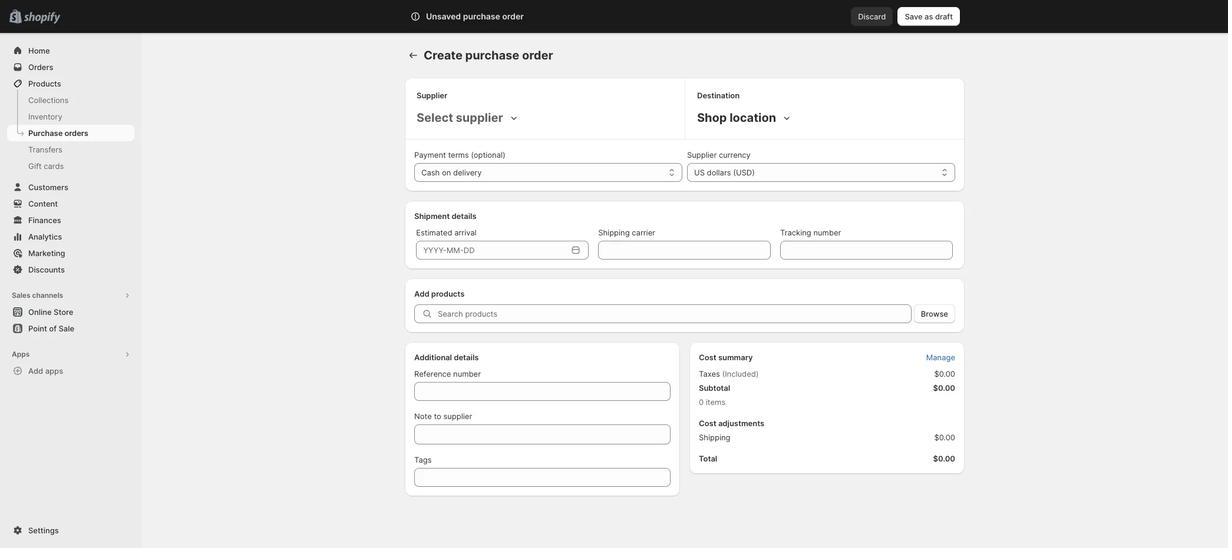 Task type: vqa. For each thing, say whether or not it's contained in the screenshot.
"store" to the bottom
no



Task type: locate. For each thing, give the bounding box(es) containing it.
purchase
[[463, 11, 500, 21], [465, 48, 519, 62]]

add inside button
[[28, 367, 43, 376]]

marketing
[[28, 249, 65, 258]]

unsaved purchase order
[[426, 11, 524, 21]]

finances
[[28, 216, 61, 225]]

0 horizontal spatial number
[[453, 370, 481, 379]]

note
[[414, 412, 432, 421]]

online store button
[[0, 304, 141, 321]]

content link
[[7, 196, 134, 212]]

details up reference number
[[454, 353, 479, 363]]

0 items
[[699, 398, 726, 407]]

shipping for shipping
[[699, 433, 731, 443]]

payment terms (optional)
[[414, 150, 506, 160]]

1 vertical spatial shipping
[[699, 433, 731, 443]]

shipping carrier
[[598, 228, 656, 238]]

unsaved
[[426, 11, 461, 21]]

(optional)
[[471, 150, 506, 160]]

0 vertical spatial shipping
[[598, 228, 630, 238]]

purchase
[[28, 129, 63, 138]]

delivery
[[453, 168, 482, 177]]

browse
[[921, 309, 948, 319]]

1 vertical spatial details
[[454, 353, 479, 363]]

Note to supplier text field
[[414, 425, 671, 445]]

shop location button
[[695, 108, 795, 127]]

Reference number text field
[[414, 383, 671, 401]]

discard link
[[851, 7, 893, 26]]

note to supplier
[[414, 412, 472, 421]]

reference number
[[414, 370, 481, 379]]

number right the tracking
[[814, 228, 841, 238]]

point of sale
[[28, 324, 74, 334]]

products
[[431, 289, 465, 299]]

add apps
[[28, 367, 63, 376]]

number
[[814, 228, 841, 238], [453, 370, 481, 379]]

1 horizontal spatial number
[[814, 228, 841, 238]]

0
[[699, 398, 704, 407]]

shipping left carrier
[[598, 228, 630, 238]]

purchase for unsaved
[[463, 11, 500, 21]]

discounts
[[28, 265, 65, 275]]

supplier
[[417, 91, 448, 100], [687, 150, 717, 160]]

settings link
[[7, 523, 134, 539]]

purchase orders
[[28, 129, 88, 138]]

purchase down search
[[465, 48, 519, 62]]

marketing link
[[7, 245, 134, 262]]

apps
[[45, 367, 63, 376]]

number for tracking number
[[814, 228, 841, 238]]

purchase for create
[[465, 48, 519, 62]]

1 vertical spatial purchase
[[465, 48, 519, 62]]

add left products
[[414, 289, 429, 299]]

taxes
[[699, 370, 720, 379]]

1 horizontal spatial supplier
[[687, 150, 717, 160]]

add
[[414, 289, 429, 299], [28, 367, 43, 376]]

1 vertical spatial add
[[28, 367, 43, 376]]

0 vertical spatial details
[[452, 212, 477, 221]]

additional details
[[414, 353, 479, 363]]

Estimated arrival text field
[[416, 241, 568, 260]]

products
[[28, 79, 61, 88]]

gift cards
[[28, 162, 64, 171]]

customers link
[[7, 179, 134, 196]]

terms
[[448, 150, 469, 160]]

Shipping carrier text field
[[598, 241, 771, 260]]

0 vertical spatial cost
[[699, 353, 717, 363]]

subtotal
[[699, 384, 730, 393]]

0 vertical spatial number
[[814, 228, 841, 238]]

search button
[[443, 7, 785, 26]]

(included)
[[722, 370, 759, 379]]

estimated
[[416, 228, 452, 238]]

cost down 0 items at the right of the page
[[699, 419, 717, 429]]

store
[[54, 308, 73, 317]]

cost
[[699, 353, 717, 363], [699, 419, 717, 429]]

details for additional details
[[454, 353, 479, 363]]

0 vertical spatial order
[[502, 11, 524, 21]]

1 vertical spatial cost
[[699, 419, 717, 429]]

orders
[[65, 129, 88, 138]]

number down additional details
[[453, 370, 481, 379]]

estimated arrival
[[416, 228, 477, 238]]

$0.00 for subtotal
[[933, 384, 956, 393]]

home
[[28, 46, 50, 55]]

0 vertical spatial supplier
[[456, 111, 503, 125]]

of
[[49, 324, 57, 334]]

1 vertical spatial number
[[453, 370, 481, 379]]

sales
[[12, 291, 30, 300]]

orders
[[28, 62, 53, 72]]

orders link
[[7, 59, 134, 75]]

1 vertical spatial order
[[522, 48, 553, 62]]

tags
[[414, 456, 432, 465]]

0 vertical spatial purchase
[[463, 11, 500, 21]]

customers
[[28, 183, 68, 192]]

draft
[[935, 12, 953, 21]]

2 cost from the top
[[699, 419, 717, 429]]

1 horizontal spatial add
[[414, 289, 429, 299]]

1 cost from the top
[[699, 353, 717, 363]]

location
[[730, 111, 776, 125]]

1 horizontal spatial shipping
[[699, 433, 731, 443]]

supplier up select
[[417, 91, 448, 100]]

discard
[[858, 12, 886, 21]]

details up "arrival"
[[452, 212, 477, 221]]

1 vertical spatial supplier
[[687, 150, 717, 160]]

0 horizontal spatial add
[[28, 367, 43, 376]]

supplier
[[456, 111, 503, 125], [444, 412, 472, 421]]

purchase right unsaved
[[463, 11, 500, 21]]

finances link
[[7, 212, 134, 229]]

dollars
[[707, 168, 731, 177]]

Tags text field
[[414, 469, 671, 487]]

shipping for shipping carrier
[[598, 228, 630, 238]]

supplier right to
[[444, 412, 472, 421]]

cost for cost summary
[[699, 353, 717, 363]]

supplier up (optional)
[[456, 111, 503, 125]]

online
[[28, 308, 52, 317]]

$0.00 for total
[[933, 454, 956, 464]]

order for unsaved purchase order
[[502, 11, 524, 21]]

cash
[[421, 168, 440, 177]]

transfers link
[[7, 141, 134, 158]]

save
[[905, 12, 923, 21]]

cash on delivery
[[421, 168, 482, 177]]

shipping down cost adjustments
[[699, 433, 731, 443]]

0 horizontal spatial shipping
[[598, 228, 630, 238]]

0 vertical spatial add
[[414, 289, 429, 299]]

$0.00
[[935, 370, 956, 379], [933, 384, 956, 393], [935, 433, 956, 443], [933, 454, 956, 464]]

0 vertical spatial supplier
[[417, 91, 448, 100]]

0 horizontal spatial supplier
[[417, 91, 448, 100]]

currency
[[719, 150, 751, 160]]

shop location
[[697, 111, 776, 125]]

arrival
[[455, 228, 477, 238]]

add left apps
[[28, 367, 43, 376]]

shopify image
[[24, 12, 60, 24]]

cards
[[44, 162, 64, 171]]

cost up taxes
[[699, 353, 717, 363]]

supplier up us
[[687, 150, 717, 160]]

order
[[502, 11, 524, 21], [522, 48, 553, 62]]

manage button
[[919, 350, 963, 366]]

us dollars (usd)
[[694, 168, 755, 177]]



Task type: describe. For each thing, give the bounding box(es) containing it.
to
[[434, 412, 441, 421]]

browse button
[[914, 305, 956, 324]]

supplier for supplier currency
[[687, 150, 717, 160]]

home link
[[7, 42, 134, 59]]

details for shipment details
[[452, 212, 477, 221]]

discounts link
[[7, 262, 134, 278]]

channels
[[32, 291, 63, 300]]

sales channels
[[12, 291, 63, 300]]

shipment details
[[414, 212, 477, 221]]

order for create purchase order
[[522, 48, 553, 62]]

sale
[[59, 324, 74, 334]]

summary
[[718, 353, 753, 363]]

tracking
[[781, 228, 812, 238]]

tracking number
[[781, 228, 841, 238]]

apps
[[12, 350, 30, 359]]

transfers
[[28, 145, 62, 154]]

analytics
[[28, 232, 62, 242]]

total
[[699, 454, 718, 464]]

content
[[28, 199, 58, 209]]

cost adjustments
[[699, 419, 765, 429]]

purchase orders link
[[7, 125, 134, 141]]

sales channels button
[[7, 288, 134, 304]]

additional
[[414, 353, 452, 363]]

collections link
[[7, 92, 134, 108]]

point of sale link
[[7, 321, 134, 337]]

online store
[[28, 308, 73, 317]]

settings
[[28, 526, 59, 536]]

collections
[[28, 95, 68, 105]]

add for add apps
[[28, 367, 43, 376]]

payment
[[414, 150, 446, 160]]

manage
[[926, 353, 956, 363]]

supplier inside dropdown button
[[456, 111, 503, 125]]

search
[[463, 12, 488, 21]]

analytics link
[[7, 229, 134, 245]]

shipment
[[414, 212, 450, 221]]

shop
[[697, 111, 727, 125]]

taxes (included)
[[699, 370, 759, 379]]

add for add products
[[414, 289, 429, 299]]

$0.00 for shipping
[[935, 433, 956, 443]]

as
[[925, 12, 933, 21]]

supplier for supplier
[[417, 91, 448, 100]]

create purchase order
[[424, 48, 553, 62]]

Search products text field
[[438, 305, 912, 324]]

add apps button
[[7, 363, 134, 380]]

select supplier
[[417, 111, 503, 125]]

gift
[[28, 162, 42, 171]]

cost for cost adjustments
[[699, 419, 717, 429]]

Tracking number text field
[[781, 241, 953, 260]]

destination
[[697, 91, 740, 100]]

point
[[28, 324, 47, 334]]

number for reference number
[[453, 370, 481, 379]]

1 vertical spatial supplier
[[444, 412, 472, 421]]

carrier
[[632, 228, 656, 238]]

apps button
[[7, 347, 134, 363]]

reference
[[414, 370, 451, 379]]

select
[[417, 111, 453, 125]]

inventory
[[28, 112, 62, 121]]

adjustments
[[718, 419, 765, 429]]

us
[[694, 168, 705, 177]]

point of sale button
[[0, 321, 141, 337]]

products link
[[7, 75, 134, 92]]

create
[[424, 48, 463, 62]]

gift cards link
[[7, 158, 134, 174]]

cost summary
[[699, 353, 753, 363]]

inventory link
[[7, 108, 134, 125]]

on
[[442, 168, 451, 177]]

add products
[[414, 289, 465, 299]]

online store link
[[7, 304, 134, 321]]



